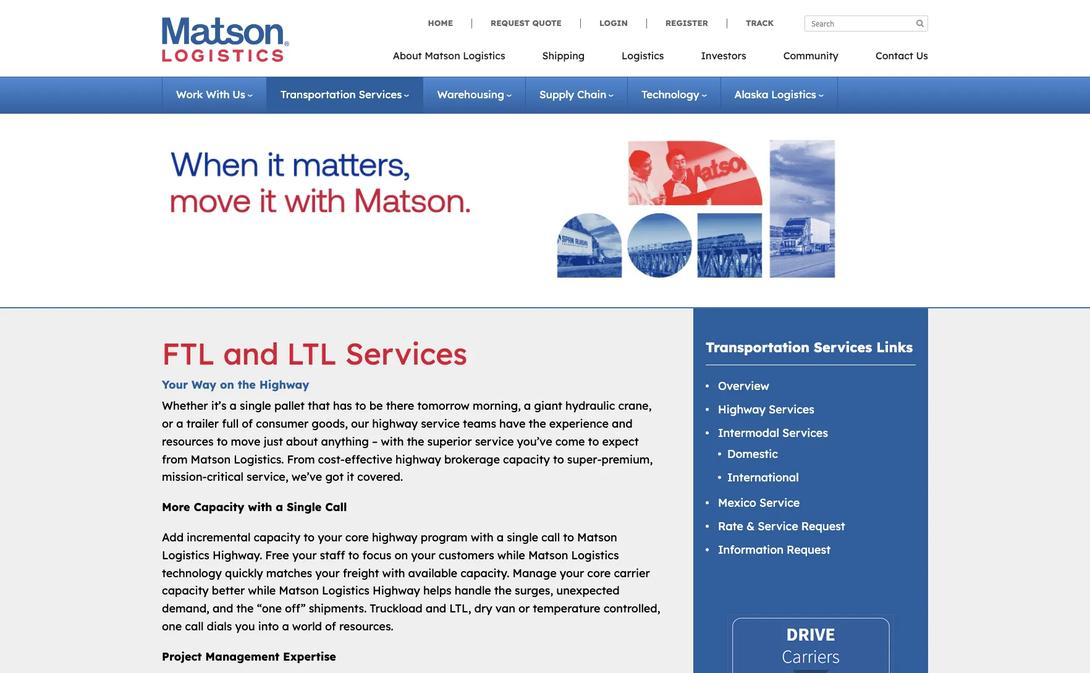Task type: describe. For each thing, give the bounding box(es) containing it.
transportation for transportation services
[[281, 88, 356, 101]]

the left superior
[[407, 435, 425, 449]]

request quote link
[[472, 18, 581, 28]]

your up the staff
[[318, 531, 342, 545]]

van
[[496, 602, 516, 616]]

information
[[719, 543, 784, 557]]

track link
[[727, 18, 774, 28]]

domestic link
[[728, 447, 779, 461]]

highway services link
[[719, 403, 815, 417]]

domestic
[[728, 447, 779, 461]]

super-
[[568, 452, 602, 467]]

ftl and ltl services
[[162, 335, 468, 372]]

program
[[421, 531, 468, 545]]

just
[[264, 435, 283, 449]]

mission-
[[162, 470, 207, 484]]

off"
[[285, 602, 306, 616]]

1 vertical spatial call
[[185, 620, 204, 634]]

logistics down login on the top right
[[622, 49, 665, 62]]

service,
[[247, 470, 289, 484]]

highway inside the transportation services links section
[[719, 403, 766, 417]]

you
[[235, 620, 255, 634]]

quickly
[[225, 566, 263, 580]]

track
[[746, 18, 774, 28]]

alaska services image
[[170, 127, 921, 292]]

supply chain
[[540, 88, 607, 101]]

it
[[347, 470, 354, 484]]

your up "unexpected"
[[560, 566, 585, 580]]

available
[[409, 566, 458, 580]]

capacity inside whether it's a single pallet that has to be there tomorrow morning, a giant hydraulic crane, or a trailer full of consumer goods, our highway service teams have the experience and resources to move just about anything – with the superior service you've come to expect from matson logistics. from cost-effective highway brokerage capacity to super-premium, mission-critical service, we've got it covered.
[[503, 452, 550, 467]]

helps
[[424, 584, 452, 598]]

2 vertical spatial request
[[787, 543, 831, 557]]

staff
[[320, 548, 345, 563]]

goods,
[[312, 417, 348, 431]]

to down 'single'
[[304, 531, 315, 545]]

logistics up shipments.
[[322, 584, 370, 598]]

add incremental capacity to your core highway program with a single call to matson logistics highway. free your staff to focus on your customers while matson logistics technology quickly matches your freight with available capacity. manage your core carrier capacity better while matson logistics highway helps handle the surges, unexpected demand, and the "one off" shipments. truckload and ltl, dry van or temperature controlled, one call dials you into a world of resources.
[[162, 531, 661, 634]]

customers
[[439, 548, 495, 563]]

work with us link
[[176, 88, 253, 101]]

brokerage
[[445, 452, 500, 467]]

anything
[[321, 435, 369, 449]]

matson logistics image
[[162, 17, 289, 62]]

information request link
[[719, 543, 831, 557]]

mexico service link
[[719, 496, 801, 510]]

tomorrow
[[418, 399, 470, 413]]

intermodal services
[[719, 426, 829, 440]]

a left 'single'
[[276, 500, 283, 515]]

0 horizontal spatial highway
[[260, 378, 310, 392]]

transportation services
[[281, 88, 402, 101]]

there
[[386, 399, 415, 413]]

services for intermodal services
[[783, 426, 829, 440]]

supply chain link
[[540, 88, 614, 101]]

technology
[[642, 88, 700, 101]]

warehousing
[[437, 88, 505, 101]]

matches
[[266, 566, 312, 580]]

mexico service
[[719, 496, 801, 510]]

or inside whether it's a single pallet that has to be there tomorrow morning, a giant hydraulic crane, or a trailer full of consumer goods, our highway service teams have the experience and resources to move just about anything – with the superior service you've come to expect from matson logistics. from cost-effective highway brokerage capacity to super-premium, mission-critical service, we've got it covered.
[[162, 417, 173, 431]]

technology
[[162, 566, 222, 580]]

work with us
[[176, 88, 246, 101]]

international link
[[728, 470, 799, 485]]

shipping link
[[524, 46, 604, 71]]

about matson logistics
[[393, 49, 506, 62]]

to left the be
[[355, 399, 367, 413]]

to up "unexpected"
[[564, 531, 575, 545]]

better
[[212, 584, 245, 598]]

has
[[333, 399, 352, 413]]

and up your way on the highway
[[224, 335, 279, 372]]

about
[[393, 49, 422, 62]]

incremental
[[187, 531, 251, 545]]

logistics up warehousing link
[[463, 49, 506, 62]]

of inside add incremental capacity to your core highway program with a single call to matson logistics highway. free your staff to focus on your customers while matson logistics technology quickly matches your freight with available capacity. manage your core carrier capacity better while matson logistics highway helps handle the surges, unexpected demand, and the "one off" shipments. truckload and ltl, dry van or temperature controlled, one call dials you into a world of resources.
[[325, 620, 336, 634]]

chain
[[578, 88, 607, 101]]

experience
[[550, 417, 609, 431]]

register link
[[647, 18, 727, 28]]

the up you've
[[529, 417, 547, 431]]

transportation services links section
[[678, 309, 944, 674]]

your
[[162, 378, 188, 392]]

investors link
[[683, 46, 765, 71]]

with down focus
[[383, 566, 405, 580]]

to up super-
[[589, 435, 600, 449]]

rate
[[719, 520, 744, 534]]

logistics up "unexpected"
[[572, 548, 619, 563]]

services for highway services
[[769, 403, 815, 417]]

project
[[162, 650, 202, 664]]

about
[[286, 435, 318, 449]]

capacity.
[[461, 566, 510, 580]]

ltl
[[287, 335, 337, 372]]

a right the it's at the bottom of the page
[[230, 399, 237, 413]]

intermodal services link
[[719, 426, 829, 440]]

have
[[500, 417, 526, 431]]

or inside add incremental capacity to your core highway program with a single call to matson logistics highway. free your staff to focus on your customers while matson logistics technology quickly matches your freight with available capacity. manage your core carrier capacity better while matson logistics highway helps handle the surges, unexpected demand, and the "one off" shipments. truckload and ltl, dry van or temperature controlled, one call dials you into a world of resources.
[[519, 602, 530, 616]]

"one
[[257, 602, 282, 616]]

logistics down community link
[[772, 88, 817, 101]]

contact us link
[[858, 46, 929, 71]]

with
[[206, 88, 230, 101]]

way
[[192, 378, 217, 392]]

matson up manage
[[529, 548, 569, 563]]

logistics up technology
[[162, 548, 210, 563]]

your up 'available'
[[411, 548, 436, 563]]

contact
[[876, 49, 914, 62]]

ftl
[[162, 335, 215, 372]]

project management expertise
[[162, 650, 336, 664]]

alaska logistics link
[[735, 88, 824, 101]]

services up there
[[346, 335, 468, 372]]

information request
[[719, 543, 831, 557]]

transportation for transportation services links
[[706, 339, 810, 356]]

free
[[265, 548, 289, 563]]

one
[[162, 620, 182, 634]]

freight
[[343, 566, 379, 580]]

login
[[600, 18, 628, 28]]

0 vertical spatial on
[[220, 378, 234, 392]]

more capacity with a single call
[[162, 500, 347, 515]]

with inside whether it's a single pallet that has to be there tomorrow morning, a giant hydraulic crane, or a trailer full of consumer goods, our highway service teams have the experience and resources to move just about anything – with the superior service you've come to expect from matson logistics. from cost-effective highway brokerage capacity to super-premium, mission-critical service, we've got it covered.
[[381, 435, 404, 449]]

unexpected
[[557, 584, 620, 598]]

cost-
[[318, 452, 345, 467]]

home
[[428, 18, 453, 28]]

the up van
[[495, 584, 512, 598]]

work
[[176, 88, 203, 101]]

overview link
[[719, 379, 770, 394]]

1 vertical spatial highway
[[396, 452, 442, 467]]

matson inside whether it's a single pallet that has to be there tomorrow morning, a giant hydraulic crane, or a trailer full of consumer goods, our highway service teams have the experience and resources to move just about anything – with the superior service you've come to expect from matson logistics. from cost-effective highway brokerage capacity to super-premium, mission-critical service, we've got it covered.
[[191, 452, 231, 467]]



Task type: vqa. For each thing, say whether or not it's contained in the screenshot.
Equipment associated with Equipment – Guam
no



Task type: locate. For each thing, give the bounding box(es) containing it.
shipments.
[[309, 602, 367, 616]]

0 horizontal spatial or
[[162, 417, 173, 431]]

truckload
[[370, 602, 423, 616]]

crane,
[[619, 399, 652, 413]]

handle
[[455, 584, 492, 598]]

shipping
[[543, 49, 585, 62]]

highway inside add incremental capacity to your core highway program with a single call to matson logistics highway. free your staff to focus on your customers while matson logistics technology quickly matches your freight with available capacity. manage your core carrier capacity better while matson logistics highway helps handle the surges, unexpected demand, and the "one off" shipments. truckload and ltl, dry van or temperature controlled, one call dials you into a world of resources.
[[372, 531, 418, 545]]

services up intermodal services
[[769, 403, 815, 417]]

1 vertical spatial service
[[758, 520, 799, 534]]

with
[[381, 435, 404, 449], [248, 500, 272, 515], [471, 531, 494, 545], [383, 566, 405, 580]]

1 vertical spatial or
[[519, 602, 530, 616]]

quote
[[533, 18, 562, 28]]

of inside whether it's a single pallet that has to be there tomorrow morning, a giant hydraulic crane, or a trailer full of consumer goods, our highway service teams have the experience and resources to move just about anything – with the superior service you've come to expect from matson logistics. from cost-effective highway brokerage capacity to super-premium, mission-critical service, we've got it covered.
[[242, 417, 253, 431]]

capacity up free at the left bottom of the page
[[254, 531, 301, 545]]

premium,
[[602, 452, 653, 467]]

matson inside top menu navigation
[[425, 49, 461, 62]]

&
[[747, 520, 755, 534]]

0 vertical spatial while
[[498, 548, 526, 563]]

us right with
[[233, 88, 246, 101]]

0 horizontal spatial capacity
[[162, 584, 209, 598]]

call
[[325, 500, 347, 515]]

1 horizontal spatial or
[[519, 602, 530, 616]]

2 vertical spatial capacity
[[162, 584, 209, 598]]

consumer
[[256, 417, 309, 431]]

2 horizontal spatial highway
[[719, 403, 766, 417]]

demand,
[[162, 602, 210, 616]]

the
[[238, 378, 256, 392], [529, 417, 547, 431], [407, 435, 425, 449], [495, 584, 512, 598], [237, 602, 254, 616]]

highway up pallet at left
[[260, 378, 310, 392]]

transportation
[[281, 88, 356, 101], [706, 339, 810, 356]]

1 vertical spatial highway
[[719, 403, 766, 417]]

2 vertical spatial highway
[[372, 531, 418, 545]]

to down the come
[[553, 452, 565, 467]]

0 vertical spatial service
[[421, 417, 460, 431]]

while up manage
[[498, 548, 526, 563]]

request left the quote
[[491, 18, 530, 28]]

or down "whether"
[[162, 417, 173, 431]]

or right van
[[519, 602, 530, 616]]

trailer
[[187, 417, 219, 431]]

call up manage
[[542, 531, 560, 545]]

your
[[318, 531, 342, 545], [293, 548, 317, 563], [411, 548, 436, 563], [316, 566, 340, 580], [560, 566, 585, 580]]

transportation services links
[[706, 339, 914, 356]]

service up information request link
[[758, 520, 799, 534]]

got
[[326, 470, 344, 484]]

effective
[[345, 452, 393, 467]]

0 horizontal spatial on
[[220, 378, 234, 392]]

matson up off"
[[279, 584, 319, 598]]

the up full
[[238, 378, 256, 392]]

on up the it's at the bottom of the page
[[220, 378, 234, 392]]

matson up critical
[[191, 452, 231, 467]]

0 horizontal spatial core
[[346, 531, 369, 545]]

capacity up "demand,"
[[162, 584, 209, 598]]

0 vertical spatial or
[[162, 417, 173, 431]]

transportation services link
[[281, 88, 410, 101]]

home link
[[428, 18, 472, 28]]

login link
[[581, 18, 647, 28]]

our
[[351, 417, 369, 431]]

resources
[[162, 435, 214, 449]]

0 horizontal spatial service
[[421, 417, 460, 431]]

0 vertical spatial transportation
[[281, 88, 356, 101]]

giant
[[535, 399, 563, 413]]

on right focus
[[395, 548, 408, 563]]

1 vertical spatial of
[[325, 620, 336, 634]]

highway down there
[[373, 417, 418, 431]]

services for transportation services
[[359, 88, 402, 101]]

a right into at the bottom
[[282, 620, 289, 634]]

request down rate & service request link
[[787, 543, 831, 557]]

pallet
[[275, 399, 305, 413]]

1 vertical spatial request
[[802, 520, 846, 534]]

1 horizontal spatial of
[[325, 620, 336, 634]]

carrier image
[[728, 615, 895, 674]]

surges,
[[515, 584, 554, 598]]

highway
[[260, 378, 310, 392], [719, 403, 766, 417], [373, 584, 420, 598]]

a left giant
[[524, 399, 531, 413]]

0 horizontal spatial while
[[248, 584, 276, 598]]

management
[[205, 650, 280, 664]]

highway down superior
[[396, 452, 442, 467]]

it's
[[211, 399, 227, 413]]

add
[[162, 531, 184, 545]]

transportation inside section
[[706, 339, 810, 356]]

you've
[[517, 435, 553, 449]]

1 horizontal spatial transportation
[[706, 339, 810, 356]]

links
[[877, 339, 914, 356]]

1 horizontal spatial on
[[395, 548, 408, 563]]

controlled,
[[604, 602, 661, 616]]

ltl,
[[450, 602, 472, 616]]

matson down home
[[425, 49, 461, 62]]

0 vertical spatial single
[[240, 399, 271, 413]]

us
[[917, 49, 929, 62], [233, 88, 246, 101]]

1 horizontal spatial highway
[[373, 584, 420, 598]]

and
[[224, 335, 279, 372], [612, 417, 633, 431], [213, 602, 233, 616], [426, 602, 447, 616]]

with right –
[[381, 435, 404, 449]]

services left links
[[815, 339, 873, 356]]

matson up carrier
[[578, 531, 618, 545]]

1 horizontal spatial capacity
[[254, 531, 301, 545]]

single inside add incremental capacity to your core highway program with a single call to matson logistics highway. free your staff to focus on your customers while matson logistics technology quickly matches your freight with available capacity. manage your core carrier capacity better while matson logistics highway helps handle the surges, unexpected demand, and the "one off" shipments. truckload and ltl, dry van or temperature controlled, one call dials you into a world of resources.
[[507, 531, 539, 545]]

single up manage
[[507, 531, 539, 545]]

1 vertical spatial transportation
[[706, 339, 810, 356]]

1 vertical spatial capacity
[[254, 531, 301, 545]]

to down full
[[217, 435, 228, 449]]

the up you in the left bottom of the page
[[237, 602, 254, 616]]

with up customers
[[471, 531, 494, 545]]

a up capacity.
[[497, 531, 504, 545]]

0 vertical spatial highway
[[260, 378, 310, 392]]

highway inside add incremental capacity to your core highway program with a single call to matson logistics highway. free your staff to focus on your customers while matson logistics technology quickly matches your freight with available capacity. manage your core carrier capacity better while matson logistics highway helps handle the surges, unexpected demand, and the "one off" shipments. truckload and ltl, dry van or temperature controlled, one call dials you into a world of resources.
[[373, 584, 420, 598]]

investors
[[702, 49, 747, 62]]

mexico
[[719, 496, 757, 510]]

highway services
[[719, 403, 815, 417]]

1 horizontal spatial core
[[588, 566, 611, 580]]

services
[[359, 88, 402, 101], [346, 335, 468, 372], [815, 339, 873, 356], [769, 403, 815, 417], [783, 426, 829, 440]]

0 horizontal spatial single
[[240, 399, 271, 413]]

0 vertical spatial highway
[[373, 417, 418, 431]]

warehousing link
[[437, 88, 512, 101]]

whether
[[162, 399, 208, 413]]

service down "tomorrow"
[[421, 417, 460, 431]]

core up focus
[[346, 531, 369, 545]]

single
[[240, 399, 271, 413], [507, 531, 539, 545]]

into
[[258, 620, 279, 634]]

a down "whether"
[[176, 417, 184, 431]]

None search field
[[805, 15, 929, 32]]

0 vertical spatial us
[[917, 49, 929, 62]]

rate & service request link
[[719, 520, 846, 534]]

and inside whether it's a single pallet that has to be there tomorrow morning, a giant hydraulic crane, or a trailer full of consumer goods, our highway service teams have the experience and resources to move just about anything – with the superior service you've come to expect from matson logistics. from cost-effective highway brokerage capacity to super-premium, mission-critical service, we've got it covered.
[[612, 417, 633, 431]]

community link
[[765, 46, 858, 71]]

0 horizontal spatial transportation
[[281, 88, 356, 101]]

highway up truckload
[[373, 584, 420, 598]]

single inside whether it's a single pallet that has to be there tomorrow morning, a giant hydraulic crane, or a trailer full of consumer goods, our highway service teams have the experience and resources to move just about anything – with the superior service you've come to expect from matson logistics. from cost-effective highway brokerage capacity to super-premium, mission-critical service, we've got it covered.
[[240, 399, 271, 413]]

be
[[370, 399, 383, 413]]

request up information request
[[802, 520, 846, 534]]

and up dials
[[213, 602, 233, 616]]

highway up focus
[[372, 531, 418, 545]]

1 horizontal spatial while
[[498, 548, 526, 563]]

1 vertical spatial us
[[233, 88, 246, 101]]

1 vertical spatial single
[[507, 531, 539, 545]]

alaska logistics
[[735, 88, 817, 101]]

of right full
[[242, 417, 253, 431]]

1 vertical spatial service
[[475, 435, 514, 449]]

0 vertical spatial call
[[542, 531, 560, 545]]

call down "demand,"
[[185, 620, 204, 634]]

hydraulic
[[566, 399, 616, 413]]

1 vertical spatial while
[[248, 584, 276, 598]]

resources.
[[339, 620, 394, 634]]

services for transportation services links
[[815, 339, 873, 356]]

0 vertical spatial request
[[491, 18, 530, 28]]

capacity
[[503, 452, 550, 467], [254, 531, 301, 545], [162, 584, 209, 598]]

while up the "one
[[248, 584, 276, 598]]

and up expect
[[612, 417, 633, 431]]

2 vertical spatial highway
[[373, 584, 420, 598]]

us inside top menu navigation
[[917, 49, 929, 62]]

0 vertical spatial core
[[346, 531, 369, 545]]

focus
[[363, 548, 392, 563]]

about matson logistics link
[[393, 46, 524, 71]]

us right contact
[[917, 49, 929, 62]]

1 horizontal spatial us
[[917, 49, 929, 62]]

1 vertical spatial core
[[588, 566, 611, 580]]

morning,
[[473, 399, 521, 413]]

your way on the highway
[[162, 378, 310, 392]]

services down highway services
[[783, 426, 829, 440]]

with down 'service,'
[[248, 500, 272, 515]]

0 vertical spatial capacity
[[503, 452, 550, 467]]

international
[[728, 470, 799, 485]]

service down teams
[[475, 435, 514, 449]]

of down shipments.
[[325, 620, 336, 634]]

top menu navigation
[[393, 46, 929, 71]]

register
[[666, 18, 709, 28]]

matson
[[425, 49, 461, 62], [191, 452, 231, 467], [578, 531, 618, 545], [529, 548, 569, 563], [279, 584, 319, 598]]

1 horizontal spatial call
[[542, 531, 560, 545]]

whether it's a single pallet that has to be there tomorrow morning, a giant hydraulic crane, or a trailer full of consumer goods, our highway service teams have the experience and resources to move just about anything – with the superior service you've come to expect from matson logistics. from cost-effective highway brokerage capacity to super-premium, mission-critical service, we've got it covered.
[[162, 399, 653, 484]]

request quote
[[491, 18, 562, 28]]

service up rate & service request
[[760, 496, 801, 510]]

supply
[[540, 88, 575, 101]]

0 vertical spatial of
[[242, 417, 253, 431]]

capacity down you've
[[503, 452, 550, 467]]

1 horizontal spatial single
[[507, 531, 539, 545]]

1 horizontal spatial service
[[475, 435, 514, 449]]

service
[[421, 417, 460, 431], [475, 435, 514, 449]]

that
[[308, 399, 330, 413]]

on inside add incremental capacity to your core highway program with a single call to matson logistics highway. free your staff to focus on your customers while matson logistics technology quickly matches your freight with available capacity. manage your core carrier capacity better while matson logistics highway helps handle the surges, unexpected demand, and the "one off" shipments. truckload and ltl, dry van or temperature controlled, one call dials you into a world of resources.
[[395, 548, 408, 563]]

teams
[[463, 417, 497, 431]]

highway down overview link
[[719, 403, 766, 417]]

of
[[242, 417, 253, 431], [325, 620, 336, 634]]

your down the staff
[[316, 566, 340, 580]]

services down about
[[359, 88, 402, 101]]

2 horizontal spatial capacity
[[503, 452, 550, 467]]

1 vertical spatial on
[[395, 548, 408, 563]]

single down your way on the highway
[[240, 399, 271, 413]]

on
[[220, 378, 234, 392], [395, 548, 408, 563]]

and down helps
[[426, 602, 447, 616]]

0 horizontal spatial call
[[185, 620, 204, 634]]

request
[[491, 18, 530, 28], [802, 520, 846, 534], [787, 543, 831, 557]]

core up "unexpected"
[[588, 566, 611, 580]]

more
[[162, 500, 190, 515]]

logistics.
[[234, 452, 284, 467]]

0 vertical spatial service
[[760, 496, 801, 510]]

Search search field
[[805, 15, 929, 32]]

0 horizontal spatial of
[[242, 417, 253, 431]]

to up the freight
[[349, 548, 360, 563]]

search image
[[917, 19, 925, 27]]

your up matches
[[293, 548, 317, 563]]

0 horizontal spatial us
[[233, 88, 246, 101]]



